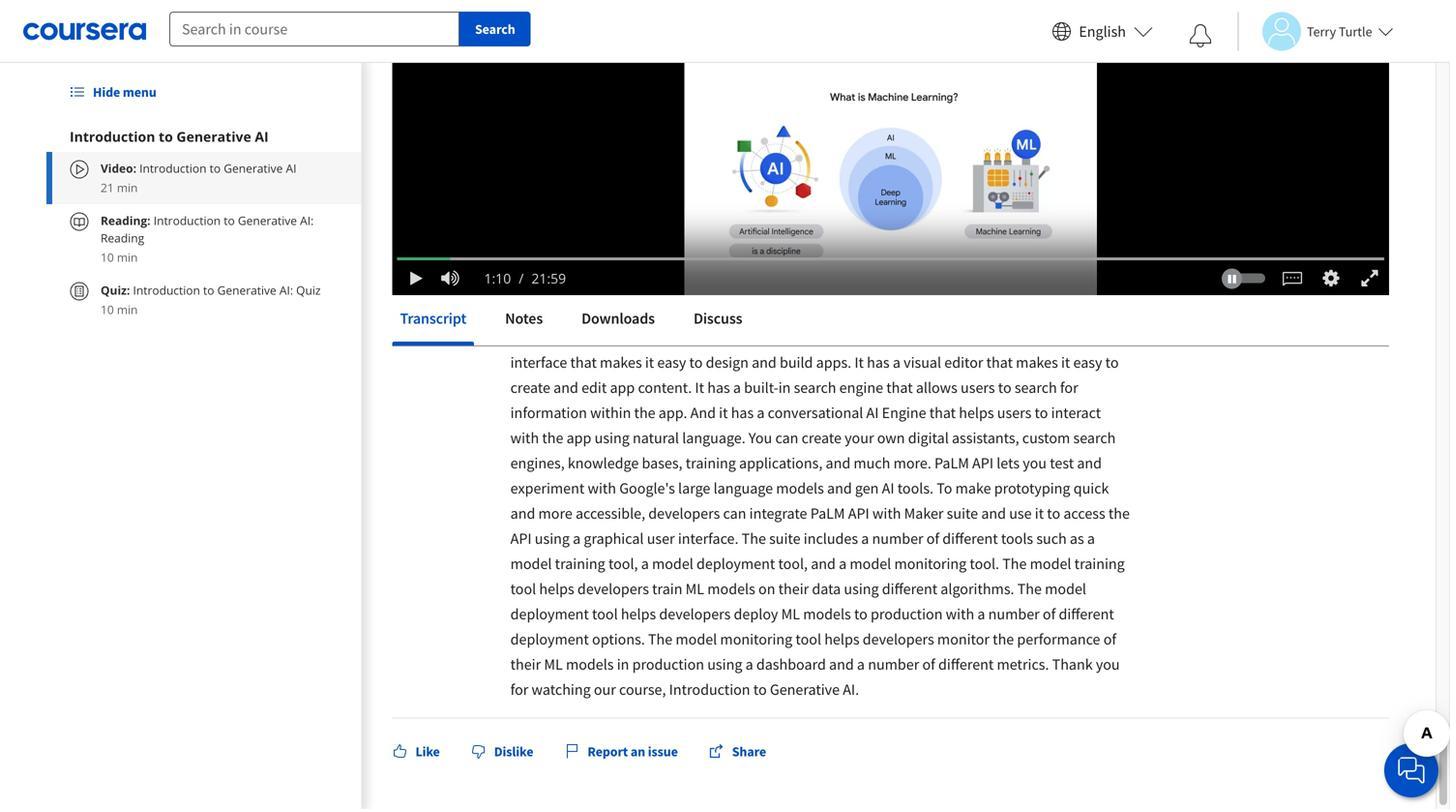 Task type: vqa. For each thing, say whether or not it's contained in the screenshot.
Identify characteristics of the different types of machine learning
no



Task type: locate. For each thing, give the bounding box(es) containing it.
helps inside the model training tool helps developers train ml models
[[540, 579, 575, 599]]

report an issue
[[588, 743, 678, 760]]

to down introduction to generative ai: reading
[[203, 282, 214, 298]]

your up tutorials
[[532, 151, 561, 171]]

google's
[[690, 76, 745, 95], [763, 101, 819, 121], [620, 479, 675, 498]]

1 vertical spatial code.
[[837, 328, 873, 347]]

1 horizontal spatial make
[[956, 479, 992, 498]]

and inside gen ai app builder has a drag and drop interface
[[1068, 328, 1093, 347]]

tool for the model training tool helps developers train ml models
[[511, 579, 536, 599]]

ml right train
[[686, 579, 705, 599]]

developers
[[511, 227, 582, 246], [651, 302, 723, 322], [649, 504, 720, 523], [578, 579, 649, 599], [659, 604, 731, 624], [863, 630, 935, 649]]

1 horizontal spatial as
[[1070, 529, 1085, 548]]

1 horizontal spatial there
[[1023, 252, 1060, 271]]

2 vertical spatial it
[[695, 378, 705, 397]]

create inside it easy to create and edit app content.
[[511, 378, 551, 397]]

1 horizontal spatial lets
[[997, 453, 1020, 473]]

min down quiz: on the left top of page
[[117, 301, 138, 317]]

there
[[1017, 277, 1051, 297]]

of
[[680, 126, 693, 146], [941, 227, 954, 246], [876, 252, 889, 271], [927, 529, 940, 548], [1043, 604, 1056, 624], [1104, 630, 1117, 649], [923, 655, 936, 674]]

gen for models
[[704, 227, 730, 246]]

api
[[973, 453, 994, 473], [849, 504, 870, 523], [511, 529, 532, 548]]

0 vertical spatial builder
[[1044, 302, 1091, 322]]

0 vertical spatial source
[[696, 126, 739, 146]]

palm api lets you test and experiment
[[511, 453, 1102, 498]]

0 horizontal spatial training
[[555, 554, 606, 573]]

models. inside there is a tool for fine tuning models.
[[605, 277, 657, 297]]

drag
[[1036, 328, 1065, 347]]

make inside 'that make it easy to get started.'
[[511, 252, 546, 271]]

and here my output is in a json format.
[[821, 51, 1082, 70]]

source up from
[[696, 126, 739, 146]]

0 horizontal spatial code.
[[664, 177, 699, 196]]

gen for app
[[876, 328, 902, 347]]

studio for helps
[[1036, 202, 1078, 221]]

0 horizontal spatial gen
[[581, 328, 605, 347]]

information
[[511, 403, 587, 422]]

of down maker
[[927, 529, 940, 548]]

generative inside generative ai studio helps developers create and deploy
[[947, 202, 1017, 221]]

easy inside 'that make it easy to get started.'
[[562, 252, 591, 271]]

helps inside that helps users to interact with the app using
[[959, 403, 995, 422]]

models up developers can integrate palm api with maker suite
[[776, 479, 824, 498]]

source down translate
[[617, 177, 660, 196]]

with down the knowledge
[[588, 479, 617, 498]]

2 10 from the top
[[101, 301, 114, 317]]

it for makes
[[645, 353, 654, 372]]

language.
[[683, 428, 746, 448]]

of right performance
[[1104, 630, 1117, 649]]

pre-
[[892, 252, 918, 271]]

1 horizontal spatial it
[[855, 353, 864, 372]]

a down includes
[[839, 554, 847, 573]]

1 horizontal spatial users
[[998, 403, 1032, 422]]

drop
[[1096, 328, 1127, 347]]

1 vertical spatial deployment
[[511, 604, 589, 624]]

introduction inside video: introduction to generative ai 21 min
[[139, 160, 207, 176]]

1 vertical spatial builder
[[949, 328, 996, 347]]

with up engines,
[[511, 428, 539, 448]]

ai up video: introduction to generative ai 21 min
[[255, 127, 269, 146]]

by
[[968, 126, 984, 146], [799, 227, 815, 246]]

for left watching
[[511, 680, 529, 699]]

1 horizontal spatial on
[[833, 202, 850, 221]]

do
[[631, 51, 648, 70]]

builder inside gen ai app builder has a drag and drop interface
[[949, 328, 996, 347]]

1 vertical spatial studio
[[1036, 202, 1078, 221]]

the for the model monitoring tool helps developers
[[648, 630, 673, 649]]

colab. down gets
[[1068, 76, 1109, 95]]

generative left 'quiz'
[[217, 282, 277, 298]]

and i simply export the python code to google's colab. button
[[511, 101, 866, 121]]

1 vertical spatial gen
[[581, 328, 605, 347]]

easy for makes
[[658, 353, 687, 372]]

1 vertical spatial by
[[799, 227, 815, 246]]

0 vertical spatial ai:
[[300, 212, 314, 228]]

0 vertical spatial colab.
[[1068, 76, 1109, 95]]

developers down train
[[659, 604, 731, 624]]

show notifications image
[[1190, 24, 1213, 47]]

using down "this"
[[652, 76, 687, 95]]

your
[[614, 126, 643, 146], [830, 126, 860, 146], [532, 151, 561, 171], [718, 202, 747, 221], [845, 428, 874, 448]]

generative ai studio helps developers create and deploy
[[511, 202, 1116, 246]]

resources
[[1020, 227, 1083, 246]]

api inside and use it to access the api using a graphical user
[[511, 529, 532, 548]]

generative ai app builder lets you button
[[511, 302, 1117, 347]]

0 vertical spatial api
[[973, 453, 994, 473]]

dislike button
[[463, 734, 541, 769]]

palm api lets you test and experiment button
[[511, 453, 1102, 498]]

their down the training tool, a model deployment tool, and a model monitoring tool. at bottom
[[779, 579, 809, 599]]

there is a tool for deploying models to production. button
[[660, 277, 989, 297]]

number for includes
[[873, 529, 924, 548]]

lines
[[646, 126, 677, 146]]

by right the line
[[968, 126, 984, 146]]

gen down collaborate.
[[876, 328, 902, 347]]

helps
[[1081, 202, 1116, 221], [959, 403, 995, 422], [540, 579, 575, 599], [621, 604, 656, 624], [825, 630, 860, 649]]

0 vertical spatial their
[[779, 579, 809, 599]]

model inside the suite includes a number of different tools such as a model
[[511, 554, 552, 573]]

for inside craft sql queries for your database,
[[511, 151, 529, 171]]

model up on their data using different algorithms. button
[[850, 554, 892, 573]]

0 horizontal spatial users
[[961, 378, 996, 397]]

it for make
[[549, 252, 559, 271]]

2 horizontal spatial google's
[[763, 101, 819, 121]]

and up ai.
[[830, 655, 854, 674]]

to up having
[[726, 302, 740, 322]]

suite up the training tool, a model deployment tool, and a model monitoring tool. at bottom
[[770, 529, 801, 548]]

0 vertical spatial as
[[1051, 76, 1065, 95]]

and use it to access the api using a graphical user
[[511, 504, 1130, 548]]

you inside thank you for watching our course, introduction
[[1096, 655, 1120, 674]]

app inside generative ai app builder lets you
[[1015, 302, 1041, 322]]

3 min from the top
[[117, 301, 138, 317]]

ai
[[255, 127, 269, 146], [286, 160, 297, 176], [775, 177, 787, 196], [1114, 177, 1127, 196], [1020, 202, 1032, 221], [733, 227, 745, 246], [1000, 302, 1012, 322], [608, 328, 620, 347], [905, 328, 917, 347], [867, 403, 879, 422], [882, 479, 895, 498]]

generative inside video: introduction to generative ai 21 min
[[224, 160, 283, 176]]

different up performance
[[1059, 604, 1115, 624]]

a inside and use it to access the api using a graphical user
[[573, 529, 581, 548]]

production
[[871, 604, 943, 624], [633, 655, 705, 674]]

monitoring up in production using a dashboard and a number button
[[721, 630, 793, 649]]

i left simply
[[539, 101, 543, 121]]

you down tutorials
[[591, 202, 615, 221]]

model down "more"
[[511, 554, 552, 573]]

and right drag
[[1068, 328, 1093, 347]]

craft sql queries for your database, button
[[511, 126, 1127, 171]]

related lecture content tabs tab list
[[392, 295, 1390, 346]]

can up interface. button
[[723, 504, 747, 523]]

models inside gen ai models that you can leverage in your applications
[[511, 202, 559, 221]]

1 vertical spatial on
[[759, 579, 776, 599]]

and up started.
[[629, 227, 653, 246]]

coursera image
[[23, 16, 146, 47]]

1 horizontal spatial easy
[[658, 353, 687, 372]]

0 horizontal spatial builder
[[949, 328, 996, 347]]

and left here
[[821, 51, 847, 70]]

happen
[[563, 76, 613, 95]]

tool for there is a tool for fine tuning models.
[[1087, 252, 1113, 271]]

tools down use
[[1002, 529, 1034, 548]]

code. inside and generate documentation and tutorials for source code.
[[664, 177, 699, 196]]

search button
[[460, 12, 531, 46]]

developers down graphical
[[578, 579, 649, 599]]

easy for make
[[562, 252, 591, 271]]

and left the resources
[[992, 227, 1017, 246]]

a inside to production with a number of different deployment options.
[[978, 604, 986, 624]]

number down on their data using different algorithms.
[[868, 655, 920, 674]]

using inside that helps users to interact with the app using
[[595, 428, 630, 448]]

train
[[652, 579, 683, 599]]

0 horizontal spatial gen
[[704, 227, 730, 246]]

is up notebook, at the top of the page
[[952, 51, 963, 70]]

on their data using different algorithms. button
[[759, 579, 1018, 599]]

python
[[662, 101, 709, 121]]

you down simply
[[542, 126, 566, 146]]

1 vertical spatial palm
[[811, 504, 845, 523]]

model inside the model deployment tool helps developers deploy ml models
[[1045, 579, 1087, 599]]

a left built-
[[734, 378, 741, 397]]

helps up in production using a dashboard and a number of different metrics.
[[825, 630, 860, 649]]

the right the access
[[1109, 504, 1130, 523]]

create inside generative ai studio helps developers create and deploy
[[585, 227, 625, 246]]

it down drag
[[1062, 353, 1071, 372]]

suite right maker
[[947, 504, 979, 523]]

makes down drag
[[1016, 353, 1059, 372]]

i inside bard returns the steps i need to do this and the code snippet.
[[572, 51, 576, 70]]

there is a tool for deploying models to production.
[[660, 277, 989, 297]]

play image
[[407, 270, 427, 286]]

number inside to production with a number of different deployment options.
[[989, 604, 1040, 624]]

your up the example,
[[718, 202, 747, 221]]

1 vertical spatial tools
[[1002, 529, 1034, 548]]

1 horizontal spatial gen
[[876, 328, 902, 347]]

there up there on the top right
[[1023, 252, 1060, 271]]

helps up options.
[[621, 604, 656, 624]]

studio up the resources
[[1036, 202, 1078, 221]]

it down apps at the top left of page
[[645, 353, 654, 372]]

on google cloud. button
[[833, 202, 947, 221]]

1 vertical spatial production
[[633, 655, 705, 674]]

models
[[511, 202, 559, 221], [748, 227, 796, 246], [842, 277, 890, 297], [776, 479, 824, 498], [708, 579, 756, 599], [804, 604, 852, 624], [566, 655, 614, 674]]

you right 'thank'
[[1096, 655, 1120, 674]]

source inside can help you debug your lines of source code,
[[696, 126, 739, 146]]

it inside it easy to create and edit app content.
[[1062, 353, 1071, 372]]

number down maker
[[873, 529, 924, 548]]

your inside craft sql queries for your database,
[[532, 151, 561, 171]]

tutorials
[[539, 177, 593, 196]]

0 horizontal spatial make
[[511, 252, 546, 271]]

that make it easy to get started.
[[511, 227, 1112, 271]]

documentation
[[1011, 151, 1111, 171]]

app for generative
[[1015, 302, 1041, 322]]

and left edit
[[554, 378, 579, 397]]

it inside and use it to access the api using a graphical user
[[1035, 504, 1044, 523]]

get
[[610, 252, 631, 271]]

started.
[[634, 252, 683, 271]]

it inside 'that make it easy to get started.'
[[549, 252, 559, 271]]

0 vertical spatial production
[[871, 604, 943, 624]]

explain your code to you line by line, button
[[780, 126, 1018, 146]]

hide menu
[[93, 83, 156, 101]]

0 horizontal spatial by
[[799, 227, 815, 246]]

ml inside the model training tool helps developers train ml models
[[686, 579, 705, 599]]

a up there is a tool for deploying models to production.
[[820, 252, 828, 271]]

it gets better. button
[[511, 51, 1121, 95]]

1 horizontal spatial gen
[[856, 479, 879, 498]]

models inside monitor the performance of their ml models
[[566, 655, 614, 674]]

the inside the model training tool helps developers train ml models
[[1003, 554, 1027, 573]]

your right explain
[[830, 126, 860, 146]]

your inside gen ai models that you can leverage in your applications
[[718, 202, 747, 221]]

of inside can help you debug your lines of source code,
[[680, 126, 693, 146]]

variety
[[894, 227, 938, 246]]

1 vertical spatial suite
[[770, 529, 801, 548]]

and inside i happen to be using google's free, browser-based jupyter notebook, known as colab. and i simply export the python code to google's colab. to summarize, bart code generation
[[511, 101, 536, 121]]

that make it easy to get started. button
[[511, 227, 1112, 271]]

1 vertical spatial app
[[920, 328, 946, 347]]

ai down queries
[[1114, 177, 1127, 196]]

it down the that makes it easy to design and build apps. button
[[695, 378, 705, 397]]

helps down "more"
[[540, 579, 575, 599]]

0 vertical spatial tools
[[957, 227, 989, 246]]

0 vertical spatial it
[[1082, 51, 1091, 70]]

notebook, known as colab. button
[[933, 76, 1109, 95]]

is right there on the top right
[[1055, 277, 1065, 297]]

builder up editor
[[949, 328, 996, 347]]

for up share
[[753, 277, 771, 297]]

notes
[[505, 309, 543, 328]]

app inside gen ai app builder has a drag and drop interface
[[920, 328, 946, 347]]

it for use
[[1035, 504, 1044, 523]]

0 vertical spatial gen
[[1087, 177, 1111, 196]]

and for and there is a community forum for developers
[[989, 277, 1014, 297]]

it for it gets better.
[[1082, 51, 1091, 70]]

builder for lets
[[1044, 302, 1091, 322]]

applications
[[750, 202, 830, 221]]

accessible,
[[576, 504, 646, 523]]

the model training tool helps developers train ml models button
[[511, 554, 1125, 599]]

terry turtle
[[1308, 23, 1373, 40]]

1 vertical spatial monitoring
[[721, 630, 793, 649]]

collaborate.
[[847, 302, 924, 322]]

there for there is a tool for fine tuning models.
[[1023, 252, 1060, 271]]

models. up there on the top right
[[968, 252, 1020, 271]]

a up ai.
[[857, 655, 865, 674]]

ai: left 'quiz'
[[280, 282, 293, 298]]

that down allows
[[930, 403, 956, 422]]

0 vertical spatial i
[[572, 51, 576, 70]]

to inside it easy to create and edit app content.
[[1106, 353, 1119, 372]]

0 horizontal spatial it
[[695, 378, 705, 397]]

1 horizontal spatial api
[[849, 504, 870, 523]]

ai up the "it has a visual editor that makes" button
[[1000, 302, 1012, 322]]

2 vertical spatial min
[[117, 301, 138, 317]]

from
[[725, 151, 756, 171]]

0 horizontal spatial tool,
[[609, 554, 638, 573]]

engine
[[840, 378, 884, 397]]

builder inside generative ai app builder lets you
[[1044, 302, 1091, 322]]

their inside monitor the performance of their ml models
[[511, 655, 541, 674]]

/
[[519, 269, 524, 287]]

1 horizontal spatial colab.
[[1068, 76, 1109, 95]]

and inside palm api lets you test and experiment
[[1078, 453, 1102, 473]]

known
[[1004, 76, 1048, 95]]

you inside generative ai app builder lets you
[[511, 328, 535, 347]]

2 vertical spatial google's
[[620, 479, 675, 498]]

need
[[579, 51, 612, 70]]

min inside "quiz: introduction to generative ai: quiz 10 min"
[[117, 301, 138, 317]]

of right lines
[[680, 126, 693, 146]]

easy down drop
[[1074, 353, 1103, 372]]

the for the model training tool helps developers train ml models
[[1003, 554, 1027, 573]]

and
[[679, 51, 703, 70], [923, 151, 948, 171], [511, 177, 536, 196], [990, 177, 1015, 196], [629, 227, 653, 246], [992, 227, 1017, 246], [819, 302, 844, 322], [1068, 328, 1093, 347], [752, 353, 777, 372], [554, 378, 579, 397], [826, 453, 851, 473], [1078, 453, 1102, 473], [828, 479, 852, 498], [511, 504, 536, 523], [982, 504, 1007, 523], [811, 554, 836, 573], [830, 655, 854, 674]]

to left 'another,'
[[850, 151, 863, 171]]

and inside and use it to access the api using a graphical user
[[982, 504, 1007, 523]]

ai up visual
[[905, 328, 917, 347]]

2 vertical spatial ml
[[544, 655, 563, 674]]

1 vertical spatial deploy
[[734, 604, 779, 624]]

to inside that helps users to interact with the app using
[[1035, 403, 1049, 422]]

0 horizontal spatial google's
[[620, 479, 675, 498]]

different inside the suite includes a number of different tools such as a model
[[943, 529, 998, 548]]

1 horizontal spatial deploy
[[734, 604, 779, 624]]

write
[[775, 328, 808, 347]]

the up better.
[[511, 51, 532, 70]]

2 horizontal spatial training
[[1075, 554, 1125, 573]]

gen inside gen ai app builder has a drag and drop interface
[[876, 328, 902, 347]]

gen ai models that you can leverage in your applications button
[[511, 177, 1127, 221]]

0 horizontal spatial palm
[[811, 504, 845, 523]]

1 10 from the top
[[101, 249, 114, 265]]

app for gen
[[920, 328, 946, 347]]

you down summarize,
[[914, 126, 938, 146]]

digital
[[909, 428, 949, 448]]

source
[[696, 126, 739, 146], [617, 177, 660, 196]]

0 horizontal spatial lets
[[836, 177, 859, 196]]

to down in production using a dashboard and a number button
[[754, 680, 767, 699]]

1 vertical spatial ai:
[[280, 282, 293, 298]]

you up prototyping
[[1023, 453, 1047, 473]]

0 vertical spatial monitoring
[[895, 554, 967, 573]]

create down conversational
[[802, 428, 842, 448]]

0 horizontal spatial there
[[660, 277, 697, 297]]

that makes it easy to design and build apps. it has a visual editor that makes
[[571, 353, 1062, 372]]

0 horizontal spatial to
[[866, 101, 882, 121]]

options.
[[592, 630, 645, 649]]

ai inside generative ai app builder lets you
[[1000, 302, 1012, 322]]

it inside it gets better.
[[1082, 51, 1091, 70]]

large
[[679, 479, 711, 498]]

using inside i happen to be using google's free, browser-based jupyter notebook, known as colab. and i simply export the python code to google's colab. to summarize, bart code generation
[[652, 76, 687, 95]]

full screen image
[[1358, 269, 1383, 288]]

code. up the leverage
[[664, 177, 699, 196]]

0 vertical spatial code.
[[664, 177, 699, 196]]

1 vertical spatial source
[[617, 177, 660, 196]]

your up much
[[845, 428, 874, 448]]

1 vertical spatial google's
[[763, 101, 819, 121]]

make inside "to make prototyping quick and more accessible,"
[[956, 479, 992, 498]]

on for on their data using different algorithms.
[[759, 579, 776, 599]]

that
[[562, 202, 588, 221], [1086, 227, 1112, 246], [571, 353, 597, 372], [987, 353, 1013, 372], [887, 378, 913, 397], [930, 403, 956, 422]]

english button
[[1045, 0, 1161, 63]]

generative down 'production.'
[[927, 302, 997, 322]]

min inside video: introduction to generative ai 21 min
[[117, 180, 138, 196]]

the up natural
[[634, 403, 656, 422]]

of inside the suite includes a number of different tools such as a model
[[927, 529, 940, 548]]

2 vertical spatial lets
[[997, 453, 1020, 473]]

2 horizontal spatial it
[[1082, 51, 1091, 70]]

0 horizontal spatial app
[[920, 328, 946, 347]]

2 horizontal spatial ml
[[782, 604, 800, 624]]

for example, there's a library of pre-trained models.
[[686, 252, 1023, 271]]

the suite includes a number of different tools such as a model button
[[511, 529, 1096, 573]]

2 vertical spatial deployment
[[511, 630, 589, 649]]

1 vertical spatial ml
[[782, 604, 800, 624]]

search
[[475, 20, 516, 38]]

0 vertical spatial deploy
[[656, 227, 701, 246]]

2 vertical spatial gen
[[856, 479, 879, 498]]

1 horizontal spatial training
[[686, 453, 736, 473]]

1 horizontal spatial monitoring
[[895, 554, 967, 573]]

as inside i happen to be using google's free, browser-based jupyter notebook, known as colab. and i simply export the python code to google's colab. to summarize, bart code generation
[[1051, 76, 1065, 95]]

0 horizontal spatial monitoring
[[721, 630, 793, 649]]

a inside gen ai app builder has a drag and drop interface
[[1025, 328, 1033, 347]]

in production using a dashboard and a number of different metrics.
[[617, 655, 1053, 674]]

that down tutorials
[[562, 202, 588, 221]]

0 horizontal spatial suite
[[770, 529, 801, 548]]

1 horizontal spatial ai:
[[300, 212, 314, 228]]

0 horizontal spatial as
[[1051, 76, 1065, 95]]

0 horizontal spatial colab.
[[822, 101, 863, 121]]

make up fine
[[511, 252, 546, 271]]

deployment inside the model deployment tool helps developers deploy ml models
[[511, 604, 589, 624]]

can up "applications,"
[[776, 428, 799, 448]]

it left gets
[[1082, 51, 1091, 70]]

there inside there is a tool for fine tuning models.
[[1023, 252, 1060, 271]]

0 horizontal spatial production
[[633, 655, 705, 674]]

own
[[878, 428, 905, 448]]

i down the steps
[[556, 76, 560, 95]]

interface
[[511, 353, 567, 372]]

1 vertical spatial language
[[714, 479, 773, 498]]

1 vertical spatial 10
[[101, 301, 114, 317]]

a right there on the top right
[[1068, 277, 1076, 297]]

in production using a dashboard and a number button
[[617, 655, 923, 674]]

and left "more"
[[511, 504, 536, 523]]

to share ideas and collaborate.
[[726, 302, 927, 322]]

0 vertical spatial min
[[117, 180, 138, 196]]

production inside to production with a number of different deployment options.
[[871, 604, 943, 624]]

api up includes
[[849, 504, 870, 523]]

it easy to create and edit app content.
[[511, 353, 1119, 397]]

0 vertical spatial make
[[511, 252, 546, 271]]

you can create your own digital assistants, custom search button
[[749, 428, 1116, 448]]

1 vertical spatial i
[[556, 76, 560, 95]]

introduction inside "quiz: introduction to generative ai: quiz 10 min"
[[133, 282, 200, 298]]

makes
[[600, 353, 642, 372], [1016, 353, 1059, 372]]

and inside bard returns the steps i need to do this and the code snippet.
[[679, 51, 703, 70]]

data
[[812, 579, 841, 599]]

1 horizontal spatial studio
[[1036, 202, 1078, 221]]

the inside the suite includes a number of different tools such as a model
[[742, 529, 766, 548]]

translate code from one language to another, button
[[631, 151, 923, 171]]

0 vertical spatial deployment
[[697, 554, 776, 573]]

returns
[[1079, 26, 1125, 45]]

users up assistants,
[[998, 403, 1032, 422]]

2 vertical spatial api
[[511, 529, 532, 548]]

0 horizontal spatial deploy
[[656, 227, 701, 246]]

api inside palm api lets you test and experiment
[[973, 453, 994, 473]]

1 horizontal spatial production
[[871, 604, 943, 624]]

0 vertical spatial number
[[873, 529, 924, 548]]

helps for the model monitoring tool helps developers
[[825, 630, 860, 649]]

to inside bard returns the steps i need to do this and the code snippet.
[[615, 51, 628, 70]]

to inside i happen to be using google's free, browser-based jupyter notebook, known as colab. and i simply export the python code to google's colab. to summarize, bart code generation
[[866, 101, 882, 121]]

training inside the model training tool helps developers train ml models
[[1075, 554, 1125, 573]]

downloads
[[582, 309, 655, 328]]

google's up explain
[[763, 101, 819, 121]]

1 horizontal spatial builder
[[1044, 302, 1091, 322]]

1 min from the top
[[117, 180, 138, 196]]

having
[[712, 328, 755, 347]]

introduction inside introduction to generative ai dropdown button
[[70, 127, 155, 146]]

1 horizontal spatial app
[[1015, 302, 1041, 322]]

and inside and there is a community forum for developers
[[989, 277, 1014, 297]]

it right use
[[1035, 504, 1044, 523]]

0 horizontal spatial source
[[617, 177, 660, 196]]

gen ai models by providing a variety of tools and resources button
[[704, 227, 1086, 246]]

monitoring
[[895, 554, 967, 573], [721, 630, 793, 649]]



Task type: describe. For each thing, give the bounding box(es) containing it.
can inside natural language. you can create your own digital assistants, custom search engines, knowledge bases, training applications, and much more.
[[776, 428, 799, 448]]

much
[[854, 453, 891, 473]]

use
[[1010, 504, 1032, 523]]

has inside gen ai app builder has a drag and drop interface
[[999, 328, 1022, 347]]

1 horizontal spatial by
[[968, 126, 984, 146]]

models down applications
[[748, 227, 796, 246]]

code inside bard returns the steps i need to do this and the code snippet.
[[731, 51, 762, 70]]

to inside the allows users to search for information within the app.
[[999, 378, 1012, 397]]

applications,
[[739, 453, 823, 473]]

to generative ai. button
[[754, 680, 860, 699]]

that inside that helps users to interact with the app using
[[930, 403, 956, 422]]

generative down from
[[702, 177, 772, 196]]

to inside "to make prototyping quick and more accessible,"
[[937, 479, 953, 498]]

gets
[[1095, 51, 1121, 70]]

engines,
[[511, 453, 565, 473]]

deploy inside the model deployment tool helps developers deploy ml models
[[734, 604, 779, 624]]

ml inside monitor the performance of their ml models
[[544, 655, 563, 674]]

different down monitoring tool. button
[[883, 579, 938, 599]]

you inside gen ai models that you can leverage in your applications
[[591, 202, 615, 221]]

deployment inside to production with a number of different deployment options.
[[511, 630, 589, 649]]

a down the access
[[1088, 529, 1096, 548]]

the up i happen to be using google's free, browser-based jupyter button
[[706, 51, 728, 70]]

model down train
[[676, 630, 717, 649]]

of up trained
[[941, 227, 954, 246]]

there is a tool for fine tuning models. button
[[511, 252, 1113, 297]]

to down create gen ai apps without having to write any code.
[[690, 353, 703, 372]]

gen ai app builder has a drag and drop interface button
[[511, 328, 1127, 372]]

any
[[811, 328, 834, 347]]

is inside there is a tool for fine tuning models.
[[1063, 252, 1074, 271]]

helps inside generative ai studio helps developers create and deploy
[[1081, 202, 1116, 221]]

metrics.
[[997, 655, 1050, 674]]

hide menu button
[[62, 75, 164, 109]]

database,
[[564, 151, 627, 171]]

ai up the example,
[[733, 227, 745, 246]]

helps for the model training tool helps developers train ml models
[[540, 579, 575, 599]]

developers inside and there is a community forum for developers
[[651, 302, 723, 322]]

to generative ai.
[[754, 680, 860, 699]]

ai.
[[843, 680, 860, 699]]

that up edit
[[571, 353, 597, 372]]

like button
[[385, 734, 448, 769]]

mute image
[[438, 269, 463, 288]]

introduction inside introduction to generative ai: reading
[[154, 212, 221, 228]]

quiz
[[296, 282, 321, 298]]

a up you
[[757, 403, 765, 422]]

bard returns the steps i need to do this and the code snippet.
[[511, 26, 1125, 70]]

here
[[850, 51, 879, 70]]

1:10 / 21:59
[[484, 269, 566, 287]]

ai inside video: introduction to generative ai 21 min
[[286, 160, 297, 176]]

for example, there's a library of pre-trained models. button
[[686, 252, 1023, 271]]

a up the discuss on the top of page
[[713, 277, 721, 297]]

and for and here my output is in a json format.
[[821, 51, 847, 70]]

a down user
[[641, 554, 649, 573]]

snippet.
[[765, 51, 818, 70]]

for inside and generate documentation and tutorials for source code.
[[596, 177, 614, 196]]

gen inside gen ai models that you can leverage in your applications
[[1087, 177, 1111, 196]]

lets inside palm api lets you test and experiment
[[997, 453, 1020, 473]]

line,
[[987, 126, 1014, 146]]

reading:
[[101, 212, 154, 228]]

1 minutes 10 seconds element
[[484, 269, 511, 287]]

that up 'engine'
[[887, 378, 913, 397]]

to make prototyping quick and more accessible, button
[[511, 479, 1110, 523]]

like
[[416, 743, 440, 760]]

prototyping
[[995, 479, 1071, 498]]

create down community
[[538, 328, 578, 347]]

bart
[[963, 101, 991, 121]]

translate
[[631, 151, 688, 171]]

interact
[[1052, 403, 1102, 422]]

to inside and use it to access the api using a graphical user
[[1048, 504, 1061, 523]]

there for there is a tool for deploying models to production.
[[660, 277, 697, 297]]

easy inside it easy to create and edit app content.
[[1074, 353, 1103, 372]]

production for in
[[633, 655, 705, 674]]

to inside dropdown button
[[159, 127, 173, 146]]

search inside natural language. you can create your own digital assistants, custom search engines, knowledge bases, training applications, and much more.
[[1074, 428, 1116, 448]]

code up 'another,'
[[863, 126, 894, 146]]

1 tool, from the left
[[609, 554, 638, 573]]

developers inside the model training tool helps developers train ml models
[[578, 579, 649, 599]]

visual
[[904, 353, 942, 372]]

can inside can help you debug your lines of source code,
[[1102, 101, 1125, 121]]

and down the line
[[923, 151, 948, 171]]

it has a built-in search engine that button
[[695, 378, 916, 397]]

to down pre-
[[893, 277, 907, 297]]

be
[[632, 76, 648, 95]]

transcript
[[400, 309, 467, 328]]

quickly
[[889, 177, 936, 196]]

model up train
[[652, 554, 694, 573]]

can inside gen ai models that you can leverage in your applications
[[618, 202, 642, 221]]

that right editor
[[987, 353, 1013, 372]]

can help you debug your lines of source code,
[[511, 101, 1125, 146]]

ai: inside introduction to generative ai: reading
[[300, 212, 314, 228]]

watching
[[532, 680, 591, 699]]

1 vertical spatial colab.
[[822, 101, 863, 121]]

in inside gen ai models that you can leverage in your applications
[[702, 202, 715, 221]]

to down share
[[758, 328, 772, 347]]

1 vertical spatial api
[[849, 504, 870, 523]]

ai inside generative ai studio helps developers create and deploy
[[1020, 202, 1032, 221]]

downloads button
[[574, 295, 663, 342]]

ml for train
[[686, 579, 705, 599]]

developers can integrate palm api with maker suite button
[[649, 504, 982, 523]]

is inside and there is a community forum for developers
[[1055, 277, 1065, 297]]

and inside it easy to create and edit app content.
[[554, 378, 579, 397]]

cloud.
[[902, 202, 944, 221]]

bard
[[1045, 26, 1076, 45]]

and left tutorials
[[511, 177, 536, 196]]

leverage
[[645, 202, 699, 221]]

generate
[[951, 151, 1008, 171]]

users inside the allows users to search for information within the app.
[[961, 378, 996, 397]]

generative down dashboard
[[770, 680, 840, 699]]

bases,
[[642, 453, 683, 473]]

and use it to access the api using a graphical user button
[[511, 504, 1130, 548]]

to inside to production with a number of different deployment options.
[[855, 604, 868, 624]]

of inside monitor the performance of their ml models
[[1104, 630, 1117, 649]]

builder for has
[[949, 328, 996, 347]]

a right includes
[[862, 529, 869, 548]]

and for and it has a conversational ai engine
[[691, 403, 716, 422]]

app inside it easy to create and edit app content.
[[610, 378, 635, 397]]

a left visual
[[893, 353, 901, 372]]

your inside can help you debug your lines of source code,
[[614, 126, 643, 146]]

conversational
[[768, 403, 864, 422]]

the inside monitor the performance of their ml models
[[993, 630, 1015, 649]]

you up google
[[862, 177, 886, 196]]

of left pre-
[[876, 252, 889, 271]]

Search in course text field
[[169, 12, 460, 46]]

ai down engine
[[867, 403, 879, 422]]

for
[[686, 252, 707, 271]]

tool for there is a tool for deploying models to production.
[[724, 277, 750, 297]]

to up 'another,'
[[897, 126, 911, 146]]

code left from
[[691, 151, 722, 171]]

line
[[941, 126, 965, 146]]

code down i happen to be using google's free, browser-based jupyter button
[[712, 101, 743, 121]]

thank you for watching our course, introduction button
[[511, 655, 1120, 699]]

21 minutes 59 seconds element
[[532, 269, 566, 287]]

google
[[853, 202, 899, 221]]

a left dashboard
[[746, 655, 754, 674]]

for inside the allows users to search for information within the app.
[[1061, 378, 1079, 397]]

generative inside dropdown button
[[177, 127, 251, 146]]

ai down "and much more." button
[[882, 479, 895, 498]]

library
[[831, 252, 873, 271]]

suite inside the suite includes a number of different tools such as a model
[[770, 529, 801, 548]]

for inside there is a tool for fine tuning models.
[[511, 277, 529, 297]]

experiment
[[511, 479, 585, 498]]

source inside and generate documentation and tutorials for source code.
[[617, 177, 660, 196]]

make for it
[[511, 252, 546, 271]]

models down for example, there's a library of pre-trained models.
[[842, 277, 890, 297]]

and down there is a tool for deploying models to production. button
[[819, 302, 844, 322]]

the inside i happen to be using google's free, browser-based jupyter notebook, known as colab. and i simply export the python code to google's colab. to summarize, bart code generation
[[638, 101, 659, 121]]

sql
[[1050, 126, 1076, 146]]

you inside can help you debug your lines of source code,
[[542, 126, 566, 146]]

create gen ai apps without having to write any code.
[[538, 328, 876, 347]]

to inside "quiz: introduction to generative ai: quiz 10 min"
[[203, 282, 214, 298]]

and up built-
[[752, 353, 777, 372]]

quick
[[1074, 479, 1110, 498]]

generation
[[1028, 101, 1098, 121]]

and up data
[[811, 554, 836, 573]]

engine
[[882, 403, 927, 422]]

1 horizontal spatial code.
[[837, 328, 873, 347]]

to up code,
[[746, 101, 760, 121]]

model inside the model training tool helps developers train ml models
[[1030, 554, 1072, 573]]

without
[[658, 328, 709, 347]]

providing
[[818, 227, 880, 246]]

helps for the model deployment tool helps developers deploy ml models
[[621, 604, 656, 624]]

a down on google cloud. button
[[883, 227, 891, 246]]

gen ai models by providing a variety of tools and resources
[[704, 227, 1086, 246]]

tools inside the suite includes a number of different tools such as a model
[[1002, 529, 1034, 548]]

0 horizontal spatial tools
[[957, 227, 989, 246]]

0 horizontal spatial i
[[539, 101, 543, 121]]

2 makes from the left
[[1016, 353, 1059, 372]]

app.
[[659, 403, 688, 422]]

the for the model deployment tool helps developers deploy ml models
[[1018, 579, 1042, 599]]

1 makes from the left
[[600, 353, 642, 372]]

of down on their data using different algorithms. button
[[923, 655, 936, 674]]

tool for the model deployment tool helps developers deploy ml models
[[592, 604, 618, 624]]

can help you debug your lines of source code, button
[[511, 101, 1125, 146]]

ai down translate code from one language to another, "button"
[[775, 177, 787, 196]]

2 min from the top
[[117, 249, 138, 265]]

and down generate
[[990, 177, 1015, 196]]

and up developers can integrate palm api with maker suite
[[828, 479, 852, 498]]

custom
[[1023, 428, 1071, 448]]

0 vertical spatial suite
[[947, 504, 979, 523]]

monitor
[[938, 630, 990, 649]]

translate code from one language to another,
[[631, 151, 923, 171]]

monitoring tool. button
[[895, 554, 1003, 573]]

to inside 'that make it easy to get started.'
[[594, 252, 607, 271]]

natural
[[633, 428, 679, 448]]

of inside to production with a number of different deployment options.
[[1043, 604, 1056, 624]]

ai inside gen ai app builder has a drag and drop interface
[[905, 328, 917, 347]]

monitor the performance of their ml models button
[[511, 630, 1117, 674]]

10 inside "quiz: introduction to generative ai: quiz 10 min"
[[101, 301, 114, 317]]

code up line, on the top of page
[[994, 101, 1025, 121]]

2 vertical spatial number
[[868, 655, 920, 674]]

0 vertical spatial lets
[[836, 177, 859, 196]]

access
[[1064, 504, 1106, 523]]

has down the that makes it easy to design and build apps. button
[[708, 378, 730, 397]]

0 vertical spatial models.
[[968, 252, 1020, 271]]

create inside natural language. you can create your own digital assistants, custom search engines, knowledge bases, training applications, and much more.
[[802, 428, 842, 448]]

and it has a conversational ai engine button
[[691, 403, 930, 422]]

it up language.
[[719, 403, 728, 422]]

developers down on their data using different algorithms.
[[863, 630, 935, 649]]

0 vertical spatial language
[[787, 151, 847, 171]]

engines, knowledge bases, training applications, button
[[511, 453, 826, 473]]

format.
[[1031, 51, 1079, 70]]

design
[[706, 353, 749, 372]]

number for with
[[989, 604, 1040, 624]]

queries
[[1079, 126, 1127, 146]]

to inside video: introduction to generative ai 21 min
[[210, 160, 221, 176]]

tool for the model monitoring tool helps developers
[[796, 630, 822, 649]]

as inside the suite includes a number of different tools such as a model
[[1070, 529, 1085, 548]]

a left json
[[981, 51, 989, 70]]

0 horizontal spatial search
[[794, 378, 837, 397]]

0 horizontal spatial language
[[714, 479, 773, 498]]

to left be
[[616, 76, 629, 95]]

2 tool, from the left
[[779, 554, 808, 573]]

tool.
[[970, 554, 1000, 573]]

0 vertical spatial google's
[[690, 76, 745, 95]]

developers inside generative ai studio helps developers create and deploy
[[511, 227, 582, 246]]

different inside to production with a number of different deployment options.
[[1059, 604, 1115, 624]]

generative ai studio helps developers create and deploy button
[[511, 202, 1116, 246]]

user
[[647, 529, 675, 548]]

developers can integrate palm api with maker suite
[[649, 504, 982, 523]]

palm inside palm api lets you test and experiment
[[935, 453, 970, 473]]

you inside palm api lets you test and experiment
[[1023, 453, 1047, 473]]

the model deployment tool helps developers deploy ml models button
[[511, 579, 1087, 624]]

that inside 'that make it easy to get started.'
[[1086, 227, 1112, 246]]

using left dashboard
[[708, 655, 743, 674]]

ai: inside "quiz: introduction to generative ai: quiz 10 min"
[[280, 282, 293, 298]]

a inside and there is a community forum for developers
[[1068, 277, 1076, 297]]

for inside thank you for watching our course, introduction
[[511, 680, 529, 699]]

ai left apps at the top left of page
[[608, 328, 620, 347]]

the inside and use it to access the api using a graphical user
[[1109, 504, 1130, 523]]

models inside the model deployment tool helps developers deploy ml models
[[804, 604, 852, 624]]

has up engine
[[867, 353, 890, 372]]

introduction inside thank you for watching our course, introduction
[[669, 680, 751, 699]]

on for on google cloud.
[[833, 202, 850, 221]]

is down for on the left top
[[700, 277, 710, 297]]

app inside that helps users to interact with the app using
[[567, 428, 592, 448]]

lets inside generative ai app builder lets you
[[1094, 302, 1117, 322]]

users inside that helps users to interact with the app using
[[998, 403, 1032, 422]]

developers down large at the bottom of page
[[649, 504, 720, 523]]

with left maker
[[873, 504, 902, 523]]

1 horizontal spatial their
[[779, 579, 809, 599]]

ml for deploy
[[782, 604, 800, 624]]

make for prototyping
[[956, 479, 992, 498]]

using right data
[[844, 579, 879, 599]]

the for the suite includes a number of different tools such as a model
[[742, 529, 766, 548]]

to summarize, bart code generation button
[[866, 101, 1102, 121]]

has up you
[[731, 403, 754, 422]]

it for it has a built-in search engine that
[[695, 378, 705, 397]]

generative ai studio lets you quickly explore and customize button
[[702, 177, 1087, 196]]

production for to
[[871, 604, 943, 624]]

chat with us image
[[1397, 755, 1428, 786]]

natural language. button
[[633, 428, 749, 448]]

generative inside generative ai app builder lets you
[[927, 302, 997, 322]]

assistants,
[[952, 428, 1020, 448]]

different down monitor
[[939, 655, 994, 674]]

deploy inside generative ai studio helps developers create and deploy
[[656, 227, 701, 246]]

studio for lets
[[790, 177, 833, 196]]

and inside generative ai studio helps developers create and deploy
[[629, 227, 653, 246]]



